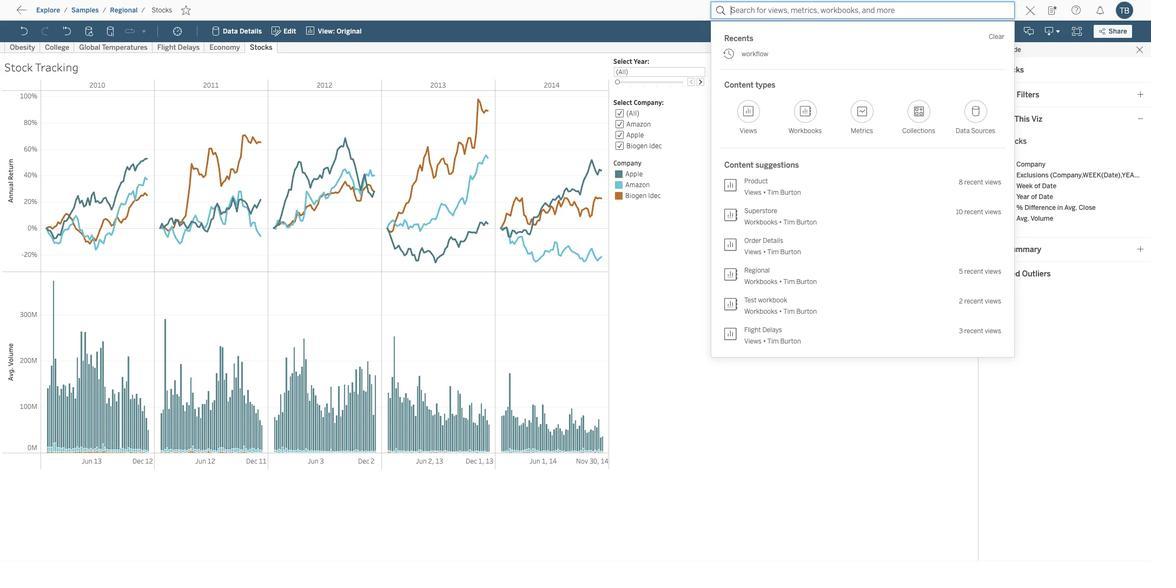 Task type: locate. For each thing, give the bounding box(es) containing it.
1 recent from the top
[[965, 178, 984, 186]]

3 workbooks • tim burton from the top
[[745, 308, 818, 316]]

tim inside order details views • tim burton
[[768, 248, 779, 256]]

• down the details
[[764, 248, 767, 256]]

recent for 8
[[965, 178, 984, 186]]

1 vertical spatial views • tim burton
[[745, 338, 802, 345]]

delays
[[763, 326, 783, 334]]

regional down order details views • tim burton
[[745, 267, 770, 274]]

views
[[740, 127, 758, 135], [745, 189, 762, 197], [745, 248, 762, 256], [745, 338, 762, 345]]

product
[[745, 178, 769, 185]]

workbooks
[[789, 127, 822, 135], [745, 219, 778, 226], [745, 278, 778, 286], [745, 308, 778, 316]]

• down workbook
[[780, 308, 783, 316]]

clear link
[[990, 33, 1005, 41]]

workbooks up test workbook
[[745, 278, 778, 286]]

views • tim burton down delays
[[745, 338, 802, 345]]

3 recent views
[[960, 327, 1002, 335]]

tim up workbook
[[784, 278, 795, 286]]

search results list box
[[712, 22, 1015, 357]]

8 recent views
[[960, 178, 1002, 186]]

workbooks • tim burton up workbook
[[745, 278, 818, 286]]

tim for test workbook
[[784, 308, 795, 316]]

tim
[[768, 189, 779, 197], [784, 219, 795, 226], [768, 248, 779, 256], [784, 278, 795, 286], [784, 308, 795, 316], [768, 338, 779, 345]]

1 vertical spatial regional
[[745, 267, 770, 274]]

views right 8
[[986, 178, 1002, 186]]

• up workbook
[[780, 278, 783, 286]]

recent
[[965, 178, 984, 186], [965, 208, 984, 216], [965, 268, 984, 275], [965, 297, 984, 305], [965, 327, 984, 335]]

workbook
[[759, 297, 788, 304]]

workbooks down test workbook
[[745, 308, 778, 316]]

0 vertical spatial regional
[[110, 6, 138, 14]]

views • tim burton for flight delays
[[745, 338, 802, 345]]

skip
[[28, 8, 47, 18]]

recent for 5
[[965, 268, 984, 275]]

views • tim burton for product
[[745, 189, 802, 197]]

2 vertical spatial content
[[725, 161, 754, 170]]

collections
[[903, 127, 936, 135]]

flight
[[745, 326, 761, 334]]

metrics
[[851, 127, 874, 135]]

3 recent from the top
[[965, 268, 984, 275]]

0 horizontal spatial /
[[64, 6, 68, 14]]

recent right 10
[[965, 208, 984, 216]]

recent right 5
[[965, 268, 984, 275]]

workbooks • tim burton up the details
[[745, 219, 818, 226]]

sources
[[972, 127, 996, 135]]

content
[[59, 8, 93, 18], [725, 81, 754, 90], [725, 161, 754, 170]]

• down flight delays
[[764, 338, 767, 345]]

stocks
[[152, 6, 172, 14]]

2
[[960, 297, 964, 305]]

flight delays
[[745, 326, 783, 334]]

views
[[986, 178, 1002, 186], [986, 208, 1002, 216], [986, 268, 1002, 275], [986, 297, 1002, 305], [986, 327, 1002, 335]]

views down 8 recent views at the right
[[986, 208, 1002, 216]]

recents
[[725, 34, 754, 43]]

workbooks • tim burton down workbook
[[745, 308, 818, 316]]

content suggestions
[[725, 161, 800, 170]]

workbooks up the suggestions
[[789, 127, 822, 135]]

2 views • tim burton from the top
[[745, 338, 802, 345]]

workbooks • tim burton for regional
[[745, 278, 818, 286]]

recent right 3
[[965, 327, 984, 335]]

2 workbooks • tim burton from the top
[[745, 278, 818, 286]]

views right 5
[[986, 268, 1002, 275]]

superstore
[[745, 207, 778, 215]]

tim down the details
[[768, 248, 779, 256]]

recent for 3
[[965, 327, 984, 335]]

1 horizontal spatial regional
[[745, 267, 770, 274]]

0 vertical spatial views • tim burton
[[745, 189, 802, 197]]

regional left stocks
[[110, 6, 138, 14]]

order details views • tim burton
[[745, 237, 802, 256]]

/ right samples link in the top of the page
[[103, 6, 106, 14]]

/ left the stocks "element"
[[142, 6, 145, 14]]

views for 2 recent views
[[986, 297, 1002, 305]]

5 views from the top
[[986, 327, 1002, 335]]

views right 3
[[986, 327, 1002, 335]]

1 vertical spatial content
[[725, 81, 754, 90]]

to
[[49, 8, 57, 18]]

1 views • tim burton from the top
[[745, 189, 802, 197]]

Search for views, metrics, workbooks, and more text field
[[711, 2, 1016, 19]]

burton for flight delays
[[781, 338, 802, 345]]

collections link
[[891, 93, 948, 141]]

tim down workbook
[[784, 308, 795, 316]]

content for content suggestions
[[725, 161, 754, 170]]

burton for superstore
[[797, 219, 818, 226]]

• up the details
[[780, 219, 783, 226]]

workbooks inside workbooks link
[[789, 127, 822, 135]]

test workbook
[[745, 297, 788, 304]]

workbooks • tim burton
[[745, 219, 818, 226], [745, 278, 818, 286], [745, 308, 818, 316]]

• for test workbook
[[780, 308, 783, 316]]

views down product
[[745, 189, 762, 197]]

views right 2
[[986, 297, 1002, 305]]

metrics link
[[834, 93, 891, 141]]

2 vertical spatial workbooks • tim burton
[[745, 308, 818, 316]]

5
[[960, 268, 964, 275]]

8
[[960, 178, 964, 186]]

1 views from the top
[[986, 178, 1002, 186]]

1 vertical spatial workbooks • tim burton
[[745, 278, 818, 286]]

burton
[[781, 189, 802, 197], [797, 219, 818, 226], [781, 248, 802, 256], [797, 278, 818, 286], [797, 308, 818, 316], [781, 338, 802, 345]]

3
[[960, 327, 964, 335]]

workbooks for regional
[[745, 278, 778, 286]]

0 vertical spatial workbooks • tim burton
[[745, 219, 818, 226]]

2 horizontal spatial /
[[142, 6, 145, 14]]

1 / from the left
[[64, 6, 68, 14]]

2 recent from the top
[[965, 208, 984, 216]]

4 views from the top
[[986, 297, 1002, 305]]

• down product
[[764, 189, 767, 197]]

2 views from the top
[[986, 208, 1002, 216]]

workflow link
[[721, 45, 1006, 63]]

recent for 10
[[965, 208, 984, 216]]

tim up order details views • tim burton
[[784, 219, 795, 226]]

views • tim burton down product
[[745, 189, 802, 197]]

4 recent from the top
[[965, 297, 984, 305]]

•
[[764, 189, 767, 197], [780, 219, 783, 226], [764, 248, 767, 256], [780, 278, 783, 286], [780, 308, 783, 316], [764, 338, 767, 345]]

data sources link
[[948, 93, 1005, 141]]

regional
[[110, 6, 138, 14], [745, 267, 770, 274]]

tim for product
[[768, 189, 779, 197]]

recent right 2
[[965, 297, 984, 305]]

test
[[745, 297, 757, 304]]

5 recent from the top
[[965, 327, 984, 335]]

views for 8 recent views
[[986, 178, 1002, 186]]

views for 5 recent views
[[986, 268, 1002, 275]]

tim down product
[[768, 189, 779, 197]]

tim down delays
[[768, 338, 779, 345]]

workbooks down superstore
[[745, 219, 778, 226]]

1 horizontal spatial /
[[103, 6, 106, 14]]

views down order
[[745, 248, 762, 256]]

recent for 2
[[965, 297, 984, 305]]

1 workbooks • tim burton from the top
[[745, 219, 818, 226]]

views • tim burton
[[745, 189, 802, 197], [745, 338, 802, 345]]

/ right to
[[64, 6, 68, 14]]

/
[[64, 6, 68, 14], [103, 6, 106, 14], [142, 6, 145, 14]]

3 views from the top
[[986, 268, 1002, 275]]

0 horizontal spatial regional
[[110, 6, 138, 14]]

2 / from the left
[[103, 6, 106, 14]]

recent right 8
[[965, 178, 984, 186]]



Task type: vqa. For each thing, say whether or not it's contained in the screenshot.
Test workbook Workbooks • Tim Burton
yes



Task type: describe. For each thing, give the bounding box(es) containing it.
• for regional
[[780, 278, 783, 286]]

content types
[[725, 81, 776, 90]]

data
[[956, 127, 970, 135]]

views for 3 recent views
[[986, 327, 1002, 335]]

skip to content
[[28, 8, 93, 18]]

data sources
[[956, 127, 996, 135]]

burton for product
[[781, 189, 802, 197]]

types
[[756, 81, 776, 90]]

tim for flight delays
[[768, 338, 779, 345]]

explore / samples / regional /
[[36, 6, 145, 14]]

regional inside search results list box
[[745, 267, 770, 274]]

views down the "flight"
[[745, 338, 762, 345]]

content for content types
[[725, 81, 754, 90]]

samples
[[71, 6, 99, 14]]

tim for superstore
[[784, 219, 795, 226]]

views up content suggestions
[[740, 127, 758, 135]]

• for flight delays
[[764, 338, 767, 345]]

0 vertical spatial content
[[59, 8, 93, 18]]

samples link
[[71, 6, 99, 15]]

workbooks for superstore
[[745, 219, 778, 226]]

details
[[763, 237, 784, 245]]

• for product
[[764, 189, 767, 197]]

views link
[[721, 93, 777, 141]]

10 recent views
[[957, 208, 1002, 216]]

suggestions
[[756, 161, 800, 170]]

order
[[745, 237, 762, 245]]

regional link
[[110, 6, 138, 15]]

5 recent views
[[960, 268, 1002, 275]]

3 / from the left
[[142, 6, 145, 14]]

burton inside order details views • tim burton
[[781, 248, 802, 256]]

burton for regional
[[797, 278, 818, 286]]

clear
[[990, 33, 1005, 41]]

tim for regional
[[784, 278, 795, 286]]

views for 10 recent views
[[986, 208, 1002, 216]]

2 recent views
[[960, 297, 1002, 305]]

skip to content link
[[26, 6, 110, 20]]

10
[[957, 208, 964, 216]]

workflow
[[742, 50, 769, 58]]

explore link
[[36, 6, 61, 15]]

• inside order details views • tim burton
[[764, 248, 767, 256]]

workbooks for test workbook
[[745, 308, 778, 316]]

• for superstore
[[780, 219, 783, 226]]

stocks element
[[149, 6, 175, 14]]

workbooks • tim burton for test workbook
[[745, 308, 818, 316]]

workbooks • tim burton for superstore
[[745, 219, 818, 226]]

workbooks link
[[777, 93, 834, 141]]

explore
[[36, 6, 60, 14]]

views inside order details views • tim burton
[[745, 248, 762, 256]]

burton for test workbook
[[797, 308, 818, 316]]



